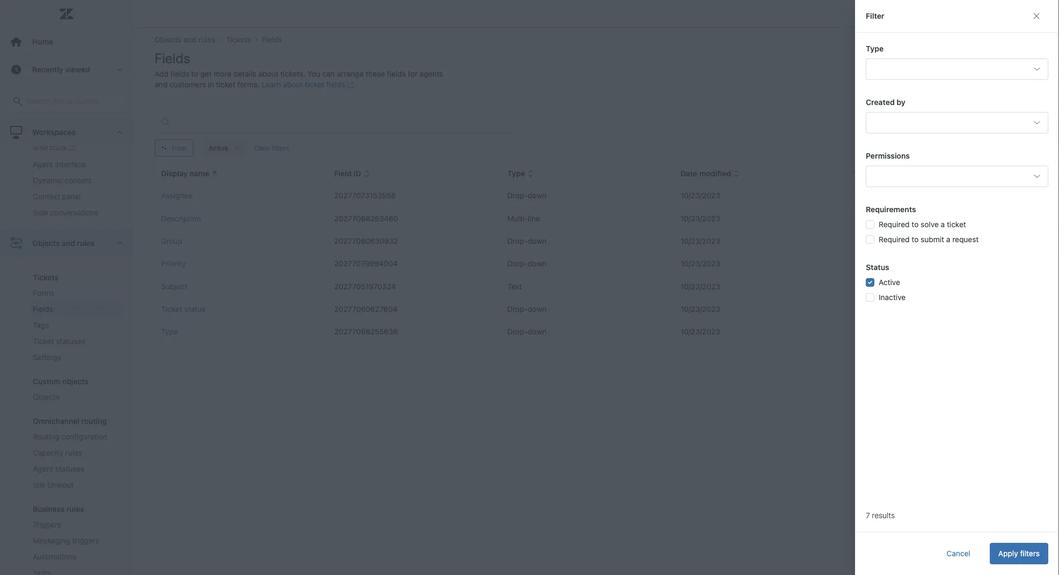 Task type: vqa. For each thing, say whether or not it's contained in the screenshot.
Dynamic
yes



Task type: locate. For each thing, give the bounding box(es) containing it.
and
[[62, 239, 75, 248]]

shortcuts
[[33, 143, 66, 152]]

tree item
[[0, 36, 133, 230], [0, 230, 133, 576]]

to left solve at the right of page
[[912, 220, 919, 229]]

agent up dynamic on the top of the page
[[33, 160, 53, 169]]

agent up idle
[[33, 465, 53, 474]]

active
[[879, 278, 900, 287]]

1 horizontal spatial a
[[946, 235, 950, 244]]

0 vertical spatial agent
[[33, 160, 53, 169]]

1 vertical spatial to
[[912, 235, 919, 244]]

1 vertical spatial statuses
[[55, 465, 85, 474]]

2 to from the top
[[912, 235, 919, 244]]

a right solve at the right of page
[[941, 220, 945, 229]]

cancel button
[[938, 544, 979, 565]]

statuses down the tags link
[[56, 337, 85, 346]]

dynamic content
[[33, 176, 91, 185]]

panel
[[62, 192, 81, 201]]

requirements
[[866, 205, 916, 214]]

ticket statuses element
[[33, 336, 85, 347]]

dynamic
[[33, 176, 63, 185]]

statuses
[[56, 337, 85, 346], [55, 465, 85, 474]]

1 vertical spatial required
[[879, 235, 910, 244]]

idle
[[33, 481, 45, 490]]

inactive
[[879, 293, 906, 302]]

1 vertical spatial a
[[946, 235, 950, 244]]

7
[[866, 512, 870, 521]]

1 agent from the top
[[33, 160, 53, 169]]

business rules element
[[33, 505, 84, 514]]

1 vertical spatial agent
[[33, 465, 53, 474]]

2 required from the top
[[879, 235, 910, 244]]

close modal image
[[1032, 12, 1041, 20]]

macros
[[33, 127, 58, 136]]

Type field
[[874, 61, 1025, 78]]

filters
[[1020, 550, 1040, 559]]

to
[[912, 220, 919, 229], [912, 235, 919, 244]]

macros link
[[28, 124, 122, 140]]

2 tree item from the top
[[0, 230, 133, 576]]

cancel
[[947, 550, 970, 559]]

content
[[65, 176, 91, 185]]

permissions element
[[866, 166, 1048, 187]]

triggers link
[[28, 517, 122, 533]]

to down required to solve a ticket
[[912, 235, 919, 244]]

agent interface element
[[33, 159, 86, 170]]

context panel link
[[28, 189, 122, 205]]

statuses for agent statuses
[[55, 465, 85, 474]]

skills element
[[33, 568, 51, 576]]

statuses down capacity rules link at the left bottom of page
[[55, 465, 85, 474]]

statuses inside 'ticket statuses' element
[[56, 337, 85, 346]]

tree item containing objects and rules
[[0, 230, 133, 576]]

2 agent from the top
[[33, 465, 53, 474]]

objects
[[62, 378, 88, 386]]

2 vertical spatial rules
[[67, 505, 84, 514]]

tree item containing views
[[0, 36, 133, 230]]

1 required from the top
[[879, 220, 910, 229]]

objects for objects
[[33, 393, 60, 402]]

capacity
[[33, 449, 63, 458]]

agent statuses element
[[33, 464, 85, 475]]

macros element
[[33, 126, 58, 137]]

none search field inside primary "element"
[[1, 91, 132, 112]]

permissions
[[866, 152, 910, 161]]

objects and rules
[[32, 239, 94, 248]]

0 vertical spatial to
[[912, 220, 919, 229]]

required
[[879, 220, 910, 229], [879, 235, 910, 244]]

apply filters
[[998, 550, 1040, 559]]

statuses for ticket statuses
[[56, 337, 85, 346]]

a
[[941, 220, 945, 229], [946, 235, 950, 244]]

submit
[[921, 235, 944, 244]]

to for submit
[[912, 235, 919, 244]]

0 vertical spatial statuses
[[56, 337, 85, 346]]

business rules
[[33, 505, 84, 514]]

dynamic content link
[[28, 173, 122, 189]]

agent inside "objects and rules" "group"
[[33, 465, 53, 474]]

0 vertical spatial a
[[941, 220, 945, 229]]

tree
[[0, 36, 133, 576]]

ticket
[[33, 337, 54, 346]]

objects for objects and rules
[[32, 239, 60, 248]]

ticket statuses link
[[28, 334, 122, 350]]

1 to from the top
[[912, 220, 919, 229]]

workspaces
[[32, 128, 76, 137]]

objects inside dropdown button
[[32, 239, 60, 248]]

type
[[866, 44, 884, 53]]

rules
[[77, 239, 94, 248], [65, 449, 82, 458], [67, 505, 84, 514]]

objects left the and
[[32, 239, 60, 248]]

rules up the triggers link
[[67, 505, 84, 514]]

agent inside 'workspaces' group
[[33, 160, 53, 169]]

tags element
[[33, 320, 49, 331]]

apply
[[998, 550, 1018, 559]]

rules right the and
[[77, 239, 94, 248]]

tags
[[33, 321, 49, 330]]

rules down routing configuration link
[[65, 449, 82, 458]]

0 horizontal spatial a
[[941, 220, 945, 229]]

agent
[[33, 160, 53, 169], [33, 465, 53, 474]]

None search field
[[1, 91, 132, 112]]

statuses inside agent statuses element
[[55, 465, 85, 474]]

views
[[33, 111, 53, 120]]

objects inside "group"
[[33, 393, 60, 402]]

1 vertical spatial rules
[[65, 449, 82, 458]]

1 vertical spatial objects
[[33, 393, 60, 402]]

agent statuses
[[33, 465, 85, 474]]

0 vertical spatial rules
[[77, 239, 94, 248]]

omnichannel routing
[[33, 417, 107, 426]]

Permissions field
[[874, 168, 1025, 185]]

custom
[[33, 378, 60, 386]]

type element
[[866, 59, 1048, 80]]

by
[[897, 98, 905, 107]]

routing
[[81, 417, 107, 426]]

rules for capacity rules
[[65, 449, 82, 458]]

results
[[872, 512, 895, 521]]

messaging triggers
[[33, 537, 99, 546]]

triggers element
[[33, 520, 61, 531]]

0 vertical spatial objects
[[32, 239, 60, 248]]

request
[[952, 235, 979, 244]]

0 vertical spatial required
[[879, 220, 910, 229]]

omnichannel routing element
[[33, 417, 107, 426]]

Search Admin Center field
[[26, 97, 119, 106]]

tickets
[[33, 273, 58, 282]]

a right submit
[[946, 235, 950, 244]]

workspaces button
[[0, 119, 133, 147]]

1 tree item from the top
[[0, 36, 133, 230]]

a for ticket
[[941, 220, 945, 229]]

objects down the custom
[[33, 393, 60, 402]]

agent for agent interface
[[33, 160, 53, 169]]

7 results
[[866, 512, 895, 521]]

agent for agent statuses
[[33, 465, 53, 474]]

timeout
[[47, 481, 74, 490]]

triggers
[[72, 537, 99, 546]]

interface
[[55, 160, 86, 169]]

primary element
[[0, 0, 133, 576]]

rules inside dropdown button
[[77, 239, 94, 248]]

context panel
[[33, 192, 81, 201]]

tree containing views
[[0, 36, 133, 576]]

status
[[866, 263, 889, 272]]

created by element
[[866, 112, 1048, 134]]

objects
[[32, 239, 60, 248], [33, 393, 60, 402]]



Task type: describe. For each thing, give the bounding box(es) containing it.
fields element
[[33, 304, 53, 315]]

idle timeout element
[[33, 480, 74, 491]]

required to solve a ticket
[[879, 220, 966, 229]]

capacity rules
[[33, 449, 82, 458]]

messaging triggers element
[[33, 536, 99, 547]]

side
[[33, 208, 48, 217]]

side conversations
[[33, 208, 98, 217]]

settings
[[33, 353, 61, 362]]

context
[[33, 192, 60, 201]]

conversations
[[50, 208, 98, 217]]

routing configuration element
[[33, 432, 107, 443]]

idle timeout
[[33, 481, 74, 490]]

required for required to solve a ticket
[[879, 220, 910, 229]]

routing configuration link
[[28, 429, 122, 445]]

apply filters button
[[990, 544, 1048, 565]]

agent interface
[[33, 160, 86, 169]]

dynamic content element
[[33, 175, 91, 186]]

settings element
[[33, 353, 61, 363]]

created by
[[866, 98, 905, 107]]

objects and rules group
[[0, 258, 133, 576]]

routing
[[33, 433, 59, 442]]

agent interface link
[[28, 157, 122, 173]]

created
[[866, 98, 895, 107]]

side conversations link
[[28, 205, 122, 221]]

shortcuts element
[[33, 143, 75, 154]]

views element
[[33, 110, 53, 121]]

automations
[[33, 553, 76, 562]]

idle timeout link
[[28, 478, 122, 494]]

automations link
[[28, 550, 122, 566]]

side conversations element
[[33, 208, 98, 218]]

forms link
[[28, 285, 122, 302]]

settings link
[[28, 350, 122, 366]]

objects and rules button
[[0, 230, 133, 258]]

omnichannel
[[33, 417, 79, 426]]

views link
[[28, 108, 122, 124]]

business
[[33, 505, 65, 514]]

solve
[[921, 220, 939, 229]]

required for required to submit a request
[[879, 235, 910, 244]]

rules for business rules
[[67, 505, 84, 514]]

context panel element
[[33, 192, 81, 202]]

automations element
[[33, 552, 76, 563]]

messaging
[[33, 537, 70, 546]]

fields
[[33, 305, 53, 314]]

configuration
[[61, 433, 107, 442]]

fields link
[[28, 302, 122, 318]]

capacity rules element
[[33, 448, 82, 459]]

ticket
[[947, 220, 966, 229]]

filter
[[866, 12, 884, 20]]

forms element
[[33, 288, 54, 299]]

triggers
[[33, 521, 61, 530]]

a for request
[[946, 235, 950, 244]]

custom objects element
[[33, 378, 88, 386]]

ticket statuses
[[33, 337, 85, 346]]

workspaces group
[[0, 64, 133, 230]]

capacity rules link
[[28, 445, 122, 462]]

objects link
[[28, 390, 122, 406]]

to for solve
[[912, 220, 919, 229]]

shortcuts link
[[28, 140, 122, 157]]

routing configuration
[[33, 433, 107, 442]]

messaging triggers link
[[28, 533, 122, 550]]

required to submit a request
[[879, 235, 979, 244]]

custom objects
[[33, 378, 88, 386]]

filter dialog
[[855, 0, 1059, 576]]

tree inside primary "element"
[[0, 36, 133, 576]]

tags link
[[28, 318, 122, 334]]

tickets element
[[33, 273, 58, 282]]

objects element
[[33, 392, 60, 403]]

agent statuses link
[[28, 462, 122, 478]]

forms
[[33, 289, 54, 298]]



